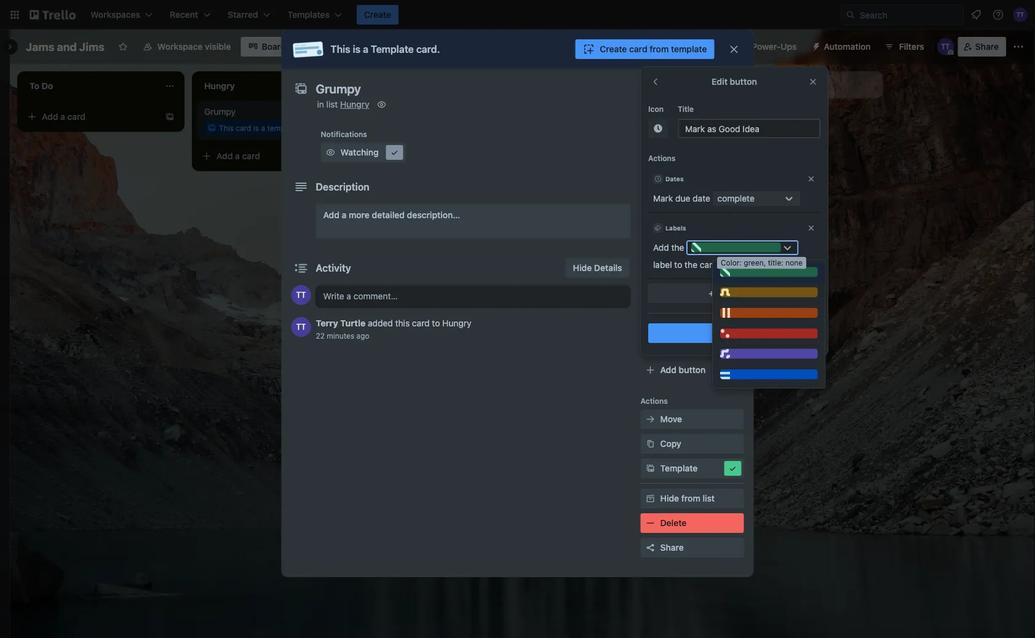 Task type: locate. For each thing, give the bounding box(es) containing it.
sm image down the copy 'link' at the bottom
[[645, 463, 657, 475]]

0 horizontal spatial create
[[364, 10, 392, 20]]

cover link
[[641, 236, 745, 256]]

button right 'edit'
[[730, 77, 758, 87]]

checklist link
[[641, 187, 745, 207]]

hide inside hide details link
[[573, 263, 592, 273]]

1 horizontal spatial create from template… image
[[340, 151, 350, 161]]

1 vertical spatial to
[[675, 260, 683, 270]]

sm image inside cover link
[[645, 240, 657, 252]]

0 vertical spatial to
[[658, 125, 665, 134]]

to inside terry turtle added this card to hungry 22 minutes ago
[[432, 319, 440, 329]]

template button
[[641, 459, 745, 479]]

is down grumpy link
[[253, 124, 259, 132]]

add
[[739, 80, 755, 90], [42, 112, 58, 122], [641, 125, 656, 134], [217, 151, 233, 161], [323, 210, 340, 220], [654, 243, 670, 253], [717, 288, 733, 299], [661, 315, 677, 325], [712, 328, 729, 339], [661, 365, 677, 375]]

color: green, title: none
[[721, 259, 803, 267]]

0 horizontal spatial add a card
[[42, 112, 86, 122]]

primary element
[[0, 0, 1036, 30]]

add a card button for create from template… icon to the top
[[22, 107, 160, 127]]

create from template… image left grumpy
[[165, 112, 175, 122]]

color: green, title: none image up color: yellow, title: none image
[[721, 267, 818, 277]]

jams
[[26, 40, 54, 53]]

0 horizontal spatial this
[[219, 124, 234, 132]]

22 minutes ago link
[[316, 332, 370, 340]]

0 vertical spatial button
[[730, 77, 758, 87]]

1 vertical spatial create from template… image
[[340, 151, 350, 161]]

add button button down + add action
[[649, 324, 821, 343]]

this card is a template.
[[219, 124, 300, 132]]

sm image right the hungry link
[[376, 98, 388, 111]]

hide up the delete
[[661, 494, 680, 504]]

to down icon
[[658, 125, 665, 134]]

filters button
[[881, 37, 929, 57]]

ups inside add power-ups link
[[708, 315, 724, 325]]

to
[[658, 125, 665, 134], [675, 260, 683, 270], [432, 319, 440, 329]]

1 vertical spatial share
[[661, 543, 684, 553]]

1 horizontal spatial automation
[[825, 42, 871, 52]]

1 horizontal spatial this
[[331, 43, 351, 55]]

create
[[364, 10, 392, 20], [600, 44, 628, 54]]

color:
[[721, 259, 742, 267]]

1 horizontal spatial ups
[[708, 315, 724, 325]]

1 horizontal spatial power-ups
[[752, 42, 797, 52]]

1 horizontal spatial share button
[[959, 37, 1007, 57]]

card inside terry turtle added this card to hungry 22 minutes ago
[[412, 319, 430, 329]]

and
[[57, 40, 77, 53]]

power- down custom fields button
[[679, 315, 708, 325]]

sm image left move
[[645, 414, 657, 426]]

open information menu image
[[993, 9, 1005, 21]]

from up return to previous screen image
[[650, 44, 669, 54]]

sm image down the notifications
[[325, 147, 337, 159]]

sm image inside delete link
[[645, 518, 657, 530]]

power-ups up another
[[752, 42, 797, 52]]

0 vertical spatial create
[[364, 10, 392, 20]]

sm image up close popover image
[[807, 37, 825, 54]]

show menu image
[[1013, 41, 1026, 53]]

1 horizontal spatial hide
[[661, 494, 680, 504]]

0 vertical spatial power-ups
[[752, 42, 797, 52]]

ups up add power-ups
[[667, 297, 681, 306]]

minutes
[[327, 332, 355, 340]]

sm image inside the copy 'link'
[[645, 438, 657, 451]]

create for create card from template
[[600, 44, 628, 54]]

add button button up move link
[[641, 361, 745, 380]]

color: purple, title: none image
[[721, 349, 818, 359]]

power- up the add another list
[[752, 42, 781, 52]]

0 horizontal spatial list
[[327, 99, 338, 110]]

0 horizontal spatial add button
[[661, 365, 706, 375]]

1 horizontal spatial is
[[353, 43, 361, 55]]

from up delete link
[[682, 494, 701, 504]]

attachment
[[661, 216, 708, 227]]

share button down 0 notifications icon
[[959, 37, 1007, 57]]

0 vertical spatial this
[[331, 43, 351, 55]]

0 horizontal spatial the
[[672, 243, 685, 253]]

add the
[[654, 243, 685, 253]]

a
[[363, 43, 369, 55], [60, 112, 65, 122], [261, 124, 265, 132], [235, 151, 240, 161], [342, 210, 347, 220]]

1 vertical spatial hide
[[661, 494, 680, 504]]

share down the delete
[[661, 543, 684, 553]]

activity
[[316, 263, 351, 274]]

0 vertical spatial from
[[650, 44, 669, 54]]

1 vertical spatial add a card button
[[197, 147, 335, 166]]

0 horizontal spatial create from template… image
[[165, 112, 175, 122]]

power- down label
[[641, 297, 667, 306]]

sm image inside template button
[[645, 463, 657, 475]]

watching
[[341, 147, 379, 158]]

star or unstar board image
[[118, 42, 128, 52]]

2 vertical spatial list
[[703, 494, 715, 504]]

create inside button
[[364, 10, 392, 20]]

template down the copy
[[661, 464, 698, 474]]

description…
[[407, 210, 461, 220]]

hide inside hide from list link
[[661, 494, 680, 504]]

1 vertical spatial add button
[[661, 365, 706, 375]]

0 vertical spatial is
[[353, 43, 361, 55]]

automation
[[825, 42, 871, 52], [641, 347, 683, 355]]

0 horizontal spatial share button
[[641, 539, 745, 558]]

1 vertical spatial this
[[219, 124, 234, 132]]

list up delete link
[[703, 494, 715, 504]]

1 horizontal spatial to
[[658, 125, 665, 134]]

create from template… image down the notifications
[[340, 151, 350, 161]]

icon
[[649, 105, 664, 113]]

template
[[672, 44, 708, 54], [667, 125, 699, 134]]

ups up add another list button
[[781, 42, 797, 52]]

edit
[[712, 77, 728, 87]]

share button down delete link
[[641, 539, 745, 558]]

copy
[[661, 439, 682, 449]]

0 vertical spatial ups
[[781, 42, 797, 52]]

1 vertical spatial template
[[661, 464, 698, 474]]

is down create button
[[353, 43, 361, 55]]

sm image
[[807, 37, 825, 54], [652, 122, 665, 135], [645, 166, 657, 179], [645, 438, 657, 451], [645, 463, 657, 475], [645, 493, 657, 505], [645, 518, 657, 530]]

1 vertical spatial template
[[667, 125, 699, 134]]

2 vertical spatial power-
[[679, 315, 708, 325]]

close image
[[808, 175, 816, 183]]

0 horizontal spatial hide
[[573, 263, 592, 273]]

1 vertical spatial list
[[327, 99, 338, 110]]

checklist
[[661, 192, 699, 202]]

0 notifications image
[[969, 7, 984, 22]]

power-
[[752, 42, 781, 52], [641, 297, 667, 306], [679, 315, 708, 325]]

2 vertical spatial to
[[432, 319, 440, 329]]

sm image left dates
[[645, 166, 657, 179]]

share left show menu "image" at right
[[976, 42, 1000, 52]]

Write a comment text field
[[316, 286, 631, 308]]

1 horizontal spatial hungry
[[443, 319, 472, 329]]

create from template… image
[[165, 112, 175, 122], [340, 151, 350, 161]]

0 vertical spatial add a card
[[42, 112, 86, 122]]

0 vertical spatial color: green, title: none image
[[692, 243, 782, 253]]

0 horizontal spatial from
[[650, 44, 669, 54]]

0 horizontal spatial share
[[661, 543, 684, 553]]

workspace visible
[[158, 42, 231, 52]]

sm image left cover
[[645, 240, 657, 252]]

workspace visible button
[[135, 37, 239, 57]]

list left close popover image
[[791, 80, 803, 90]]

+
[[709, 288, 715, 299]]

ups
[[781, 42, 797, 52], [667, 297, 681, 306], [708, 315, 724, 325]]

ago
[[357, 332, 370, 340]]

Board name text field
[[20, 37, 111, 57]]

0 horizontal spatial power-
[[641, 297, 667, 306]]

hungry
[[340, 99, 370, 110], [443, 319, 472, 329]]

list inside button
[[791, 80, 803, 90]]

None text field
[[310, 78, 716, 100]]

this right customize views image
[[331, 43, 351, 55]]

add button up move link
[[661, 365, 706, 375]]

0 vertical spatial add button button
[[649, 324, 821, 343]]

sm image for copy
[[645, 438, 657, 451]]

this down grumpy
[[219, 124, 234, 132]]

sm image inside labels link
[[645, 166, 657, 179]]

1 horizontal spatial template
[[661, 464, 698, 474]]

custom
[[661, 266, 692, 276]]

this for this card is a template.
[[219, 124, 234, 132]]

this
[[331, 43, 351, 55], [219, 124, 234, 132]]

terry
[[316, 319, 338, 329]]

due
[[676, 194, 691, 204]]

from
[[650, 44, 669, 54], [682, 494, 701, 504]]

1 horizontal spatial from
[[682, 494, 701, 504]]

color: green, title: none tooltip
[[718, 257, 807, 269]]

0 vertical spatial share
[[976, 42, 1000, 52]]

sm image inside automation button
[[807, 37, 825, 54]]

1 horizontal spatial list
[[703, 494, 715, 504]]

1 horizontal spatial create
[[600, 44, 628, 54]]

sm image
[[376, 98, 388, 111], [325, 147, 337, 159], [389, 147, 401, 159], [645, 191, 657, 203], [645, 240, 657, 252], [645, 414, 657, 426], [727, 463, 740, 475]]

add inside 'link'
[[323, 210, 340, 220]]

hide for hide from list
[[661, 494, 680, 504]]

1 vertical spatial create
[[600, 44, 628, 54]]

1 vertical spatial ups
[[667, 297, 681, 306]]

is
[[353, 43, 361, 55], [253, 124, 259, 132]]

1 vertical spatial add a card
[[217, 151, 260, 161]]

share
[[976, 42, 1000, 52], [661, 543, 684, 553]]

button up move link
[[679, 365, 706, 375]]

sm image down the copy 'link' at the bottom
[[727, 463, 740, 475]]

hide from list link
[[641, 489, 745, 509]]

actions up dates
[[649, 154, 676, 163]]

0 horizontal spatial power-ups
[[641, 297, 681, 306]]

visible
[[205, 42, 231, 52]]

create for create
[[364, 10, 392, 20]]

list for hide from list
[[703, 494, 715, 504]]

terry turtle (terryturtle) image
[[938, 38, 955, 55], [291, 286, 311, 305], [291, 318, 311, 337]]

2 horizontal spatial list
[[791, 80, 803, 90]]

1 vertical spatial hungry
[[443, 319, 472, 329]]

card
[[630, 44, 648, 54], [67, 112, 86, 122], [236, 124, 251, 132], [242, 151, 260, 161], [700, 260, 718, 270], [412, 319, 430, 329]]

power-ups
[[752, 42, 797, 52], [641, 297, 681, 306]]

add button button
[[649, 324, 821, 343], [641, 361, 745, 380]]

create from template… image
[[689, 112, 699, 122]]

1 horizontal spatial share
[[976, 42, 1000, 52]]

add button down + add action
[[712, 328, 758, 339]]

1 horizontal spatial add a card button
[[197, 147, 335, 166]]

custom fields button
[[641, 265, 745, 277]]

sm image for automation
[[807, 37, 825, 54]]

hungry up the notifications
[[340, 99, 370, 110]]

hungry inside terry turtle added this card to hungry 22 minutes ago
[[443, 319, 472, 329]]

0 horizontal spatial add a card button
[[22, 107, 160, 127]]

color: orange, title: none image
[[721, 308, 818, 318]]

labels
[[661, 167, 687, 177], [666, 225, 687, 232]]

date
[[693, 194, 711, 204]]

2 horizontal spatial to
[[675, 260, 683, 270]]

sm image inside hide from list link
[[645, 493, 657, 505]]

0 vertical spatial hide
[[573, 263, 592, 273]]

button
[[730, 77, 758, 87], [731, 328, 758, 339], [679, 365, 706, 375]]

sm image left the delete
[[645, 518, 657, 530]]

2 horizontal spatial ups
[[781, 42, 797, 52]]

hide left details
[[573, 263, 592, 273]]

hungry down write a comment text box
[[443, 319, 472, 329]]

button down 'color: orange, title: none' image
[[731, 328, 758, 339]]

0 vertical spatial template
[[371, 43, 414, 55]]

sm image for template
[[645, 463, 657, 475]]

in
[[317, 99, 324, 110]]

2 horizontal spatial power-
[[752, 42, 781, 52]]

sm image right watching at the left of page
[[389, 147, 401, 159]]

sm image left hide from list
[[645, 493, 657, 505]]

2 vertical spatial ups
[[708, 315, 724, 325]]

0 vertical spatial add a card button
[[22, 107, 160, 127]]

actions up move
[[641, 397, 668, 406]]

1 vertical spatial is
[[253, 124, 259, 132]]

2 vertical spatial button
[[679, 365, 706, 375]]

1 vertical spatial terry turtle (terryturtle) image
[[291, 286, 311, 305]]

labels up cover
[[666, 225, 687, 232]]

ups down +
[[708, 315, 724, 325]]

in list hungry
[[317, 99, 370, 110]]

to right the this
[[432, 319, 440, 329]]

sm image for hide from list
[[645, 493, 657, 505]]

0 horizontal spatial automation
[[641, 347, 683, 355]]

0 vertical spatial template
[[672, 44, 708, 54]]

1 horizontal spatial add a card
[[217, 151, 260, 161]]

to right label
[[675, 260, 683, 270]]

sm image left checklist
[[645, 191, 657, 203]]

color: yellow, title: none image
[[721, 288, 818, 298]]

the
[[672, 243, 685, 253], [685, 260, 698, 270]]

1 vertical spatial color: green, title: none image
[[721, 267, 818, 277]]

list right in
[[327, 99, 338, 110]]

automation down the search icon
[[825, 42, 871, 52]]

share for the topmost share button
[[976, 42, 1000, 52]]

1 vertical spatial add button button
[[641, 361, 745, 380]]

color: green, title: none image up color:
[[692, 243, 782, 253]]

list
[[791, 80, 803, 90], [327, 99, 338, 110], [703, 494, 715, 504]]

create inside button
[[600, 44, 628, 54]]

0 vertical spatial labels
[[661, 167, 687, 177]]

automation button
[[807, 37, 879, 57]]

sm image for delete
[[645, 518, 657, 530]]

power-ups down custom
[[641, 297, 681, 306]]

template inside button
[[661, 464, 698, 474]]

customize views image
[[300, 41, 312, 53]]

0 vertical spatial power-
[[752, 42, 781, 52]]

close popover image
[[809, 77, 819, 87]]

sm image left the copy
[[645, 438, 657, 451]]

Mark due date… text field
[[678, 119, 821, 138]]

filters
[[900, 42, 925, 52]]

automation down add power-ups
[[641, 347, 683, 355]]

labels up checklist
[[661, 167, 687, 177]]

1 vertical spatial the
[[685, 260, 698, 270]]

1 horizontal spatial add button
[[712, 328, 758, 339]]

0 horizontal spatial is
[[253, 124, 259, 132]]

color: green, title: none image
[[692, 243, 782, 253], [721, 267, 818, 277]]

title
[[678, 105, 694, 113]]

automation inside button
[[825, 42, 871, 52]]

template left card.
[[371, 43, 414, 55]]

search image
[[846, 10, 856, 20]]

Search field
[[856, 6, 964, 24]]

add a more detailed description… link
[[316, 204, 631, 239]]

0 vertical spatial list
[[791, 80, 803, 90]]

list for add another list
[[791, 80, 803, 90]]

actions
[[649, 154, 676, 163], [641, 397, 668, 406]]

1 horizontal spatial the
[[685, 260, 698, 270]]



Task type: describe. For each thing, give the bounding box(es) containing it.
0 horizontal spatial ups
[[667, 297, 681, 306]]

power-ups inside 'button'
[[752, 42, 797, 52]]

2 vertical spatial terry turtle (terryturtle) image
[[291, 318, 311, 337]]

add to template
[[641, 125, 699, 134]]

dates
[[666, 175, 684, 183]]

edit button
[[712, 77, 758, 87]]

another
[[757, 80, 789, 90]]

action
[[735, 288, 761, 299]]

a inside 'link'
[[342, 210, 347, 220]]

complete
[[718, 194, 755, 204]]

22
[[316, 332, 325, 340]]

jams and jims
[[26, 40, 105, 53]]

this
[[396, 319, 410, 329]]

delete link
[[641, 514, 745, 534]]

to for add
[[658, 125, 665, 134]]

turtle
[[341, 319, 366, 329]]

0 horizontal spatial template
[[371, 43, 414, 55]]

jims
[[79, 40, 105, 53]]

add another list button
[[716, 71, 884, 98]]

1 vertical spatial labels
[[666, 225, 687, 232]]

terry turtle (terryturtle) image
[[1014, 7, 1029, 22]]

1 horizontal spatial power-
[[679, 315, 708, 325]]

0 vertical spatial share button
[[959, 37, 1007, 57]]

details
[[595, 263, 623, 273]]

description
[[316, 181, 370, 193]]

add inside button
[[739, 80, 755, 90]]

hide details link
[[566, 259, 630, 278]]

add power-ups
[[661, 315, 724, 325]]

fields
[[695, 266, 719, 276]]

1 vertical spatial actions
[[641, 397, 668, 406]]

copy link
[[641, 435, 745, 454]]

grumpy link
[[204, 106, 347, 118]]

color: red, title: none image
[[721, 329, 818, 339]]

hungry link
[[340, 99, 370, 110]]

more
[[349, 210, 370, 220]]

+ add action
[[709, 288, 761, 299]]

add another list
[[739, 80, 803, 90]]

1 vertical spatial power-
[[641, 297, 667, 306]]

power- inside 'button'
[[752, 42, 781, 52]]

move
[[661, 415, 683, 425]]

create card from template
[[600, 44, 708, 54]]

1 vertical spatial share button
[[641, 539, 745, 558]]

1 vertical spatial power-ups
[[641, 297, 681, 306]]

return to previous screen image
[[651, 77, 661, 87]]

add power-ups link
[[641, 310, 745, 330]]

this is a template card.
[[331, 43, 440, 55]]

sm image down icon
[[652, 122, 665, 135]]

from inside button
[[650, 44, 669, 54]]

workspace
[[158, 42, 203, 52]]

sm image inside move link
[[645, 414, 657, 426]]

board link
[[241, 37, 293, 57]]

hide from list
[[661, 494, 715, 504]]

hide for hide details
[[573, 263, 592, 273]]

attachment button
[[641, 212, 745, 231]]

sm image for labels
[[645, 166, 657, 179]]

sm image inside checklist link
[[645, 191, 657, 203]]

label
[[654, 260, 673, 270]]

create card from template button
[[576, 39, 715, 59]]

template.
[[267, 124, 300, 132]]

notifications
[[321, 130, 367, 138]]

hide details
[[573, 263, 623, 273]]

0 vertical spatial hungry
[[340, 99, 370, 110]]

title:
[[769, 259, 784, 267]]

labels link
[[641, 163, 745, 182]]

move link
[[641, 410, 745, 430]]

cover
[[661, 241, 685, 251]]

mark due date
[[654, 194, 711, 204]]

0 vertical spatial actions
[[649, 154, 676, 163]]

0 vertical spatial terry turtle (terryturtle) image
[[938, 38, 955, 55]]

add a more detailed description…
[[323, 210, 461, 220]]

share for share button to the bottom
[[661, 543, 684, 553]]

1 vertical spatial automation
[[641, 347, 683, 355]]

sm image inside template button
[[727, 463, 740, 475]]

to for label
[[675, 260, 683, 270]]

grumpy
[[204, 107, 236, 117]]

ups inside power-ups 'button'
[[781, 42, 797, 52]]

green,
[[744, 259, 767, 267]]

1 vertical spatial button
[[731, 328, 758, 339]]

switch to… image
[[9, 9, 21, 21]]

mark
[[654, 194, 674, 204]]

0 vertical spatial add button
[[712, 328, 758, 339]]

label to the card
[[654, 260, 718, 270]]

watching button
[[321, 143, 406, 163]]

power-ups button
[[728, 37, 805, 57]]

custom fields
[[661, 266, 719, 276]]

color: blue, title: none image
[[721, 370, 818, 380]]

none
[[786, 259, 803, 267]]

added
[[368, 319, 393, 329]]

1 vertical spatial from
[[682, 494, 701, 504]]

delete
[[661, 519, 687, 529]]

add a card button for right create from template… icon
[[197, 147, 335, 166]]

template inside button
[[672, 44, 708, 54]]

0 vertical spatial the
[[672, 243, 685, 253]]

card.
[[417, 43, 440, 55]]

close image
[[808, 224, 816, 233]]

0 vertical spatial create from template… image
[[165, 112, 175, 122]]

board
[[262, 42, 286, 52]]

create button
[[357, 5, 399, 25]]

card inside "create card from template" button
[[630, 44, 648, 54]]

detailed
[[372, 210, 405, 220]]

terry turtle added this card to hungry 22 minutes ago
[[316, 319, 472, 340]]

this for this is a template card.
[[331, 43, 351, 55]]



Task type: vqa. For each thing, say whether or not it's contained in the screenshot.
"Add Board" image
no



